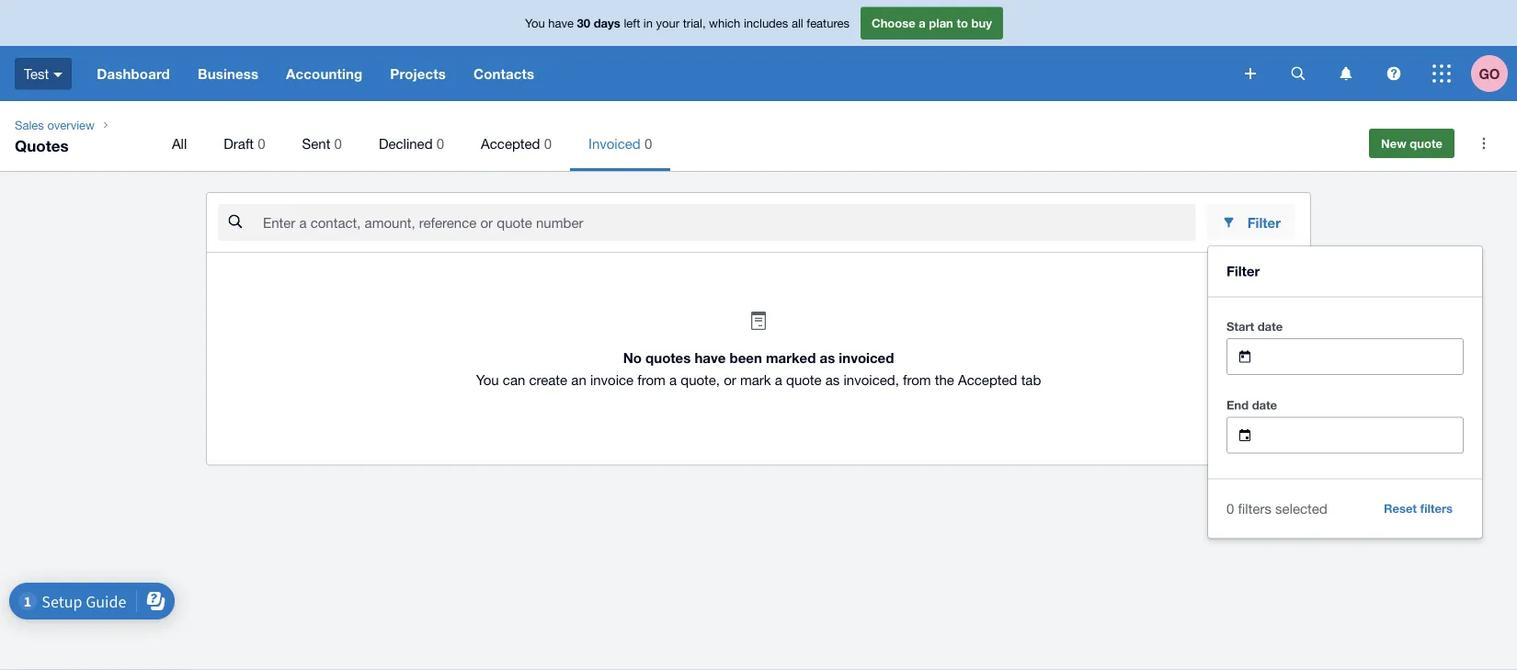 Task type: locate. For each thing, give the bounding box(es) containing it.
30
[[577, 16, 591, 30]]

0 horizontal spatial svg image
[[54, 72, 63, 77]]

quote right new
[[1411, 136, 1443, 150]]

as left invoiced,
[[826, 372, 840, 388]]

menu
[[154, 116, 1344, 171]]

quotes
[[646, 350, 691, 367]]

accepted
[[481, 135, 541, 151], [959, 372, 1018, 388]]

invoiced,
[[844, 372, 900, 388]]

start
[[1227, 320, 1255, 334]]

0 for accepted 0
[[544, 135, 552, 151]]

a left plan
[[919, 16, 926, 30]]

banner containing dashboard
[[0, 0, 1518, 101]]

accepted right the
[[959, 372, 1018, 388]]

1 vertical spatial date
[[1253, 398, 1278, 413]]

date right the start
[[1258, 320, 1284, 334]]

Start date field
[[1271, 339, 1464, 374]]

from down quotes
[[638, 372, 666, 388]]

been
[[730, 350, 762, 367]]

0 vertical spatial date
[[1258, 320, 1284, 334]]

you
[[525, 16, 545, 30], [476, 372, 499, 388]]

1 horizontal spatial svg image
[[1292, 67, 1306, 80]]

includes
[[744, 16, 789, 30]]

quotes element
[[0, 101, 1518, 171]]

invoiced
[[589, 135, 641, 151]]

filters
[[1239, 501, 1272, 517], [1421, 502, 1454, 516]]

invoiced
[[839, 350, 895, 367]]

svg image
[[1341, 67, 1353, 80], [1388, 67, 1402, 80], [54, 72, 63, 77]]

date for start date
[[1258, 320, 1284, 334]]

all link
[[154, 116, 205, 171]]

0 left invoiced
[[544, 135, 552, 151]]

all
[[172, 135, 187, 151]]

0 horizontal spatial accepted
[[481, 135, 541, 151]]

in
[[644, 16, 653, 30]]

1 vertical spatial accepted
[[959, 372, 1018, 388]]

have
[[549, 16, 574, 30], [695, 350, 726, 367]]

sales overview
[[15, 118, 95, 132]]

filters inside button
[[1421, 502, 1454, 516]]

left
[[624, 16, 641, 30]]

have up quote,
[[695, 350, 726, 367]]

0 vertical spatial have
[[549, 16, 574, 30]]

filter button
[[1208, 204, 1296, 241]]

0 for declined 0
[[437, 135, 444, 151]]

Enter a contact, amount, reference or quote number field
[[261, 205, 1197, 240]]

as
[[820, 350, 836, 367], [826, 372, 840, 388]]

business button
[[184, 46, 272, 101]]

0 for invoiced 0
[[645, 135, 652, 151]]

invoiced 0
[[589, 135, 652, 151]]

new
[[1382, 136, 1407, 150]]

plan
[[930, 16, 954, 30]]

1 horizontal spatial filters
[[1421, 502, 1454, 516]]

filters left selected
[[1239, 501, 1272, 517]]

1 horizontal spatial you
[[525, 16, 545, 30]]

can
[[503, 372, 526, 388]]

0 right 'draft' at top left
[[258, 135, 265, 151]]

filter inside filter group
[[1227, 263, 1261, 280]]

svg image
[[1433, 64, 1452, 83], [1292, 67, 1306, 80], [1246, 68, 1257, 79]]

the
[[935, 372, 955, 388]]

dashboard
[[97, 65, 170, 82]]

from left the
[[903, 372, 932, 388]]

have left 30 in the left top of the page
[[549, 16, 574, 30]]

accepted inside quotes element
[[481, 135, 541, 151]]

you left 30 in the left top of the page
[[525, 16, 545, 30]]

no quotes have been marked as invoiced you can create an invoice from a quote, or mark a quote as invoiced, from the accepted tab
[[476, 350, 1042, 388]]

filters for reset
[[1421, 502, 1454, 516]]

invoice
[[591, 372, 634, 388]]

2 horizontal spatial svg image
[[1388, 67, 1402, 80]]

0 for draft 0
[[258, 135, 265, 151]]

end
[[1227, 398, 1249, 413]]

navigation
[[83, 46, 1233, 101]]

test button
[[0, 46, 83, 101]]

1 horizontal spatial accepted
[[959, 372, 1018, 388]]

reset filters
[[1385, 502, 1454, 516]]

quote down marked
[[787, 372, 822, 388]]

0 vertical spatial quote
[[1411, 136, 1443, 150]]

1 horizontal spatial from
[[903, 372, 932, 388]]

have inside no quotes have been marked as invoiced you can create an invoice from a quote, or mark a quote as invoiced, from the accepted tab
[[695, 350, 726, 367]]

or
[[724, 372, 737, 388]]

accepted down contacts
[[481, 135, 541, 151]]

a right mark
[[775, 372, 783, 388]]

filters right reset
[[1421, 502, 1454, 516]]

a
[[919, 16, 926, 30], [670, 372, 677, 388], [775, 372, 783, 388]]

2 horizontal spatial a
[[919, 16, 926, 30]]

filter
[[1248, 214, 1282, 231], [1227, 263, 1261, 280]]

menu containing all
[[154, 116, 1344, 171]]

0
[[258, 135, 265, 151], [334, 135, 342, 151], [437, 135, 444, 151], [544, 135, 552, 151], [645, 135, 652, 151], [1227, 501, 1235, 517]]

0 right sent
[[334, 135, 342, 151]]

accepted inside no quotes have been marked as invoiced you can create an invoice from a quote, or mark a quote as invoiced, from the accepted tab
[[959, 372, 1018, 388]]

quote
[[1411, 136, 1443, 150], [787, 372, 822, 388]]

0 horizontal spatial svg image
[[1246, 68, 1257, 79]]

0 right invoiced
[[645, 135, 652, 151]]

0 vertical spatial filter
[[1248, 214, 1282, 231]]

a down quotes
[[670, 372, 677, 388]]

0 horizontal spatial filters
[[1239, 501, 1272, 517]]

2 from from the left
[[903, 372, 932, 388]]

from
[[638, 372, 666, 388], [903, 372, 932, 388]]

1 horizontal spatial have
[[695, 350, 726, 367]]

to
[[957, 16, 969, 30]]

0 horizontal spatial you
[[476, 372, 499, 388]]

1 vertical spatial have
[[695, 350, 726, 367]]

1 horizontal spatial quote
[[1411, 136, 1443, 150]]

0 horizontal spatial have
[[549, 16, 574, 30]]

you left can
[[476, 372, 499, 388]]

1 vertical spatial filter
[[1227, 263, 1261, 280]]

go button
[[1472, 46, 1518, 101]]

as right marked
[[820, 350, 836, 367]]

reset
[[1385, 502, 1418, 516]]

create
[[529, 372, 568, 388]]

days
[[594, 16, 621, 30]]

0 vertical spatial accepted
[[481, 135, 541, 151]]

navigation containing dashboard
[[83, 46, 1233, 101]]

0 right declined
[[437, 135, 444, 151]]

all
[[792, 16, 804, 30]]

date right end
[[1253, 398, 1278, 413]]

1 vertical spatial you
[[476, 372, 499, 388]]

banner
[[0, 0, 1518, 101]]

date for end date
[[1253, 398, 1278, 413]]

buy
[[972, 16, 993, 30]]

declined
[[379, 135, 433, 151]]

date
[[1258, 320, 1284, 334], [1253, 398, 1278, 413]]

reset filters button
[[1374, 491, 1465, 528]]

start date
[[1227, 320, 1284, 334]]

quote,
[[681, 372, 720, 388]]

0 horizontal spatial quote
[[787, 372, 822, 388]]

draft
[[224, 135, 254, 151]]

1 vertical spatial quote
[[787, 372, 822, 388]]

0 horizontal spatial from
[[638, 372, 666, 388]]

0 left selected
[[1227, 501, 1235, 517]]



Task type: vqa. For each thing, say whether or not it's contained in the screenshot.
What's
no



Task type: describe. For each thing, give the bounding box(es) containing it.
0 vertical spatial as
[[820, 350, 836, 367]]

go
[[1480, 65, 1501, 82]]

trial,
[[683, 16, 706, 30]]

filter group
[[1209, 247, 1483, 539]]

0 vertical spatial you
[[525, 16, 545, 30]]

overview
[[47, 118, 95, 132]]

1 horizontal spatial a
[[775, 372, 783, 388]]

choose
[[872, 16, 916, 30]]

you inside no quotes have been marked as invoiced you can create an invoice from a quote, or mark a quote as invoiced, from the accepted tab
[[476, 372, 499, 388]]

new quote link
[[1370, 129, 1455, 158]]

your
[[656, 16, 680, 30]]

new quote
[[1382, 136, 1443, 150]]

business
[[198, 65, 259, 82]]

draft 0
[[224, 135, 265, 151]]

menu inside quotes element
[[154, 116, 1344, 171]]

you have 30 days left in your trial, which includes all features
[[525, 16, 850, 30]]

2 horizontal spatial svg image
[[1433, 64, 1452, 83]]

tab
[[1022, 372, 1042, 388]]

1 vertical spatial as
[[826, 372, 840, 388]]

sales overview link
[[7, 116, 102, 134]]

accounting button
[[272, 46, 377, 101]]

projects
[[390, 65, 446, 82]]

marked
[[766, 350, 816, 367]]

End date field
[[1271, 418, 1464, 453]]

sent
[[302, 135, 331, 151]]

0 filters selected
[[1227, 501, 1328, 517]]

1 horizontal spatial svg image
[[1341, 67, 1353, 80]]

declined 0
[[379, 135, 444, 151]]

an
[[572, 372, 587, 388]]

0 for sent 0
[[334, 135, 342, 151]]

filter inside filter popup button
[[1248, 214, 1282, 231]]

choose a plan to buy
[[872, 16, 993, 30]]

filters for 0
[[1239, 501, 1272, 517]]

svg image inside test popup button
[[54, 72, 63, 77]]

0 horizontal spatial a
[[670, 372, 677, 388]]

features
[[807, 16, 850, 30]]

quote inside no quotes have been marked as invoiced you can create an invoice from a quote, or mark a quote as invoiced, from the accepted tab
[[787, 372, 822, 388]]

which
[[709, 16, 741, 30]]

accepted 0
[[481, 135, 552, 151]]

mark
[[741, 372, 772, 388]]

sales
[[15, 118, 44, 132]]

0 inside filter group
[[1227, 501, 1235, 517]]

selected
[[1276, 501, 1328, 517]]

end date
[[1227, 398, 1278, 413]]

contacts button
[[460, 46, 548, 101]]

test
[[24, 66, 49, 82]]

dashboard link
[[83, 46, 184, 101]]

contacts
[[474, 65, 535, 82]]

sent 0
[[302, 135, 342, 151]]

quotes
[[15, 136, 69, 155]]

1 from from the left
[[638, 372, 666, 388]]

no
[[623, 350, 642, 367]]

accounting
[[286, 65, 363, 82]]

shortcuts image
[[1466, 125, 1503, 162]]

projects button
[[377, 46, 460, 101]]



